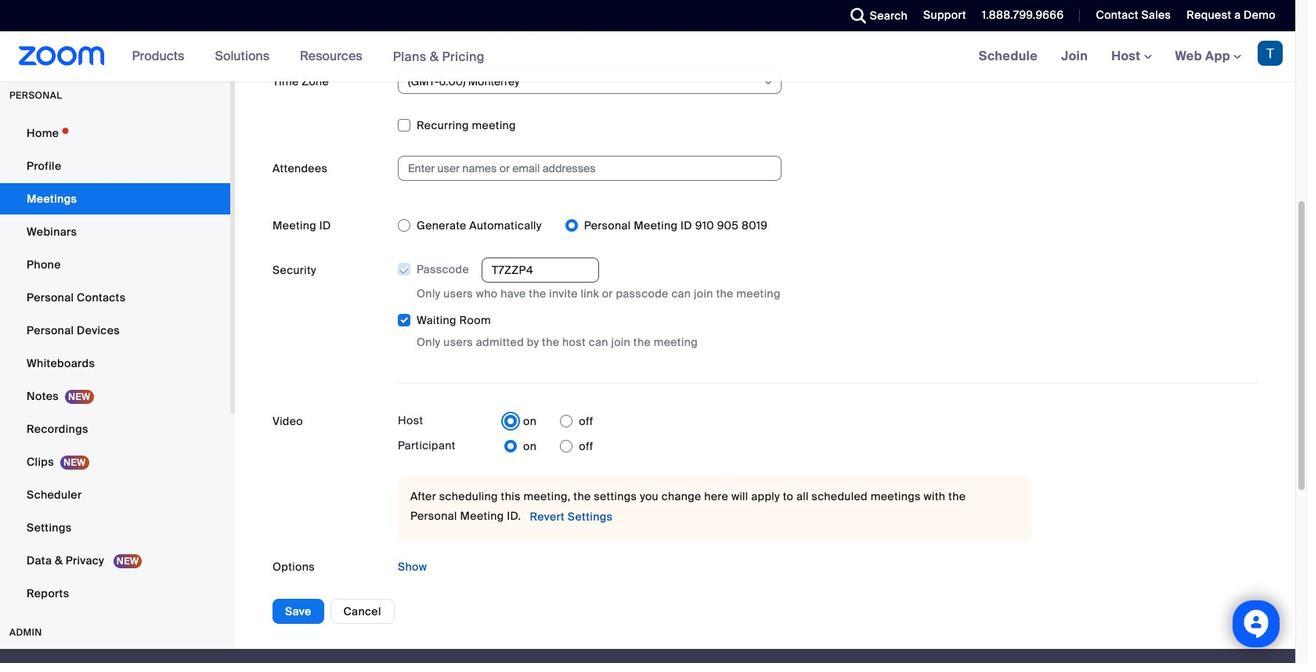 Task type: vqa. For each thing, say whether or not it's contained in the screenshot.
Home
yes



Task type: locate. For each thing, give the bounding box(es) containing it.
meeting,
[[524, 490, 571, 504]]

0 horizontal spatial id
[[319, 219, 331, 233]]

Persistent Chat, enter email address,Enter user names or email addresses text field
[[408, 157, 757, 180]]

& inside "link"
[[55, 554, 63, 568]]

join right passcode
[[694, 287, 713, 301]]

1 horizontal spatial id
[[681, 219, 692, 233]]

0 vertical spatial &
[[430, 48, 439, 65]]

meeting up security
[[273, 219, 317, 233]]

users up waiting room
[[444, 287, 473, 301]]

1 vertical spatial meeting
[[737, 287, 781, 301]]

2 vertical spatial meeting
[[654, 335, 698, 350]]

webinars link
[[0, 216, 230, 248]]

the up revert settings
[[574, 490, 591, 504]]

personal
[[584, 219, 631, 233], [27, 291, 74, 305], [27, 324, 74, 338], [410, 509, 457, 523]]

0 horizontal spatial meeting
[[273, 219, 317, 233]]

meetings navigation
[[967, 31, 1295, 82]]

off
[[579, 415, 593, 429], [579, 440, 593, 454]]

off inside participant option group
[[579, 440, 593, 454]]

the down passcode
[[633, 335, 651, 350]]

whiteboards link
[[0, 348, 230, 379]]

a
[[1234, 8, 1241, 22]]

off down 'host' option group
[[579, 440, 593, 454]]

settings down settings
[[568, 510, 613, 524]]

meeting
[[273, 219, 317, 233], [634, 219, 678, 233], [460, 509, 504, 523]]

& right the plans at the top of the page
[[430, 48, 439, 65]]

2 horizontal spatial meeting
[[634, 219, 678, 233]]

reports
[[27, 587, 69, 601]]

off inside 'host' option group
[[579, 415, 593, 429]]

1 vertical spatial only
[[417, 335, 441, 350]]

0 vertical spatial on
[[523, 415, 537, 429]]

zone
[[302, 74, 329, 89]]

1 vertical spatial &
[[55, 554, 63, 568]]

personal up whiteboards
[[27, 324, 74, 338]]

time zone
[[273, 74, 329, 89]]

web app
[[1175, 48, 1230, 64]]

security
[[273, 263, 316, 277]]

close image
[[1001, 7, 1020, 23]]

meeting left 910
[[634, 219, 678, 233]]

products button
[[132, 31, 191, 81]]

request a demo
[[1187, 8, 1276, 22]]

invite
[[549, 287, 578, 301]]

2 id from the left
[[681, 219, 692, 233]]

personal for personal contacts
[[27, 291, 74, 305]]

meeting id option group
[[398, 213, 1258, 238]]

1 horizontal spatial meeting
[[460, 509, 504, 523]]

0 vertical spatial host
[[1112, 48, 1144, 64]]

host
[[1112, 48, 1144, 64], [398, 414, 423, 428]]

scheduling
[[439, 490, 498, 504]]

on up participant option group
[[523, 415, 537, 429]]

change
[[662, 490, 701, 504]]

1 vertical spatial users
[[444, 335, 473, 350]]

products
[[132, 48, 184, 64]]

time?
[[473, 23, 503, 37]]

0 vertical spatial join
[[694, 287, 713, 301]]

users
[[444, 287, 473, 301], [444, 335, 473, 350]]

1 vertical spatial join
[[611, 335, 631, 350]]

0 vertical spatial off
[[579, 415, 593, 429]]

resources
[[300, 48, 362, 64]]

0 vertical spatial can
[[672, 287, 691, 301]]

need
[[410, 23, 439, 37]]

1 vertical spatial off
[[579, 440, 593, 454]]

admitted
[[476, 335, 524, 350]]

all
[[797, 490, 809, 504]]

1 horizontal spatial settings
[[568, 510, 613, 524]]

& right data
[[55, 554, 63, 568]]

0 horizontal spatial can
[[589, 335, 608, 350]]

resources button
[[300, 31, 369, 81]]

request a demo link
[[1175, 0, 1295, 31], [1187, 8, 1276, 22]]

cancel
[[343, 605, 381, 619]]

on inside 'host' option group
[[523, 415, 537, 429]]

2 users from the top
[[444, 335, 473, 350]]

scheduler
[[27, 488, 82, 502]]

on for participant
[[523, 440, 537, 454]]

link
[[581, 287, 599, 301]]

2 on from the top
[[523, 440, 537, 454]]

contact sales link
[[1084, 0, 1175, 31], [1096, 8, 1171, 22]]

product information navigation
[[120, 31, 496, 82]]

schedule link
[[967, 31, 1050, 81]]

support link
[[912, 0, 970, 31], [923, 8, 966, 22]]

1 off from the top
[[579, 415, 593, 429]]

settings link
[[0, 512, 230, 544]]

personal down persistent chat, enter email address,enter user names or email addresses text field
[[584, 219, 631, 233]]

meeting
[[472, 118, 516, 132], [737, 287, 781, 301], [654, 335, 698, 350]]

meetings
[[27, 192, 77, 206]]

0 vertical spatial users
[[444, 287, 473, 301]]

meeting down passcode
[[654, 335, 698, 350]]

home link
[[0, 118, 230, 149]]

notes
[[27, 389, 59, 404]]

by
[[527, 335, 539, 350]]

& for privacy
[[55, 554, 63, 568]]

the right have
[[529, 287, 546, 301]]

1 vertical spatial host
[[398, 414, 423, 428]]

admin
[[9, 627, 42, 639]]

2 off from the top
[[579, 440, 593, 454]]

banner containing products
[[0, 31, 1295, 82]]

only up waiting
[[417, 287, 441, 301]]

meeting down 8019
[[737, 287, 781, 301]]

reports link
[[0, 578, 230, 610]]

0 horizontal spatial meeting
[[472, 118, 516, 132]]

910
[[695, 219, 714, 233]]

personal for personal meeting id 910 905 8019
[[584, 219, 631, 233]]

recordings link
[[0, 414, 230, 445]]

None text field
[[482, 258, 599, 283]]

0 horizontal spatial host
[[398, 414, 423, 428]]

id left 910
[[681, 219, 692, 233]]

host button
[[1112, 48, 1152, 64]]

only for only users who have the invite link or passcode can join the meeting
[[417, 287, 441, 301]]

contacts
[[77, 291, 126, 305]]

1 vertical spatial can
[[589, 335, 608, 350]]

can right host in the left of the page
[[589, 335, 608, 350]]

0 vertical spatial only
[[417, 287, 441, 301]]

users down waiting room
[[444, 335, 473, 350]]

will
[[731, 490, 748, 504]]

generate
[[417, 219, 467, 233]]

& for pricing
[[430, 48, 439, 65]]

only down waiting
[[417, 335, 441, 350]]

1 horizontal spatial host
[[1112, 48, 1144, 64]]

settings inside personal menu menu
[[27, 521, 72, 535]]

0 horizontal spatial settings
[[27, 521, 72, 535]]

1 horizontal spatial join
[[694, 287, 713, 301]]

you
[[640, 490, 659, 504]]

personal
[[9, 89, 62, 102]]

to
[[783, 490, 794, 504]]

video
[[273, 415, 303, 429]]

attendees
[[273, 161, 328, 175]]

only
[[417, 287, 441, 301], [417, 335, 441, 350]]

need more time? upgrade now
[[410, 23, 585, 37]]

notes link
[[0, 381, 230, 412]]

meeting right recurring
[[472, 118, 516, 132]]

can right passcode
[[672, 287, 691, 301]]

off up participant option group
[[579, 415, 593, 429]]

with
[[924, 490, 946, 504]]

1 on from the top
[[523, 415, 537, 429]]

contact
[[1096, 8, 1139, 22]]

join
[[694, 287, 713, 301], [611, 335, 631, 350]]

1 horizontal spatial can
[[672, 287, 691, 301]]

1 horizontal spatial meeting
[[654, 335, 698, 350]]

privacy
[[66, 554, 104, 568]]

0 horizontal spatial join
[[611, 335, 631, 350]]

meeting down scheduling
[[460, 509, 504, 523]]

generate automatically
[[417, 219, 542, 233]]

personal inside meeting id option group
[[584, 219, 631, 233]]

1 only from the top
[[417, 287, 441, 301]]

personal down after
[[410, 509, 457, 523]]

search button
[[839, 0, 912, 31]]

join right host in the left of the page
[[611, 335, 631, 350]]

1 id from the left
[[319, 219, 331, 233]]

on inside participant option group
[[523, 440, 537, 454]]

off for participant
[[579, 440, 593, 454]]

room
[[459, 313, 491, 328]]

plans & pricing link
[[393, 48, 485, 65], [393, 48, 485, 65]]

settings inside button
[[568, 510, 613, 524]]

1 users from the top
[[444, 287, 473, 301]]

demo
[[1244, 8, 1276, 22]]

host down 'contact sales'
[[1112, 48, 1144, 64]]

scheduled
[[812, 490, 868, 504]]

meeting inside after scheduling this meeting, the settings you change here will apply to all scheduled meetings with the personal meeting id.
[[460, 509, 504, 523]]

save button
[[273, 599, 324, 624]]

settings down scheduler
[[27, 521, 72, 535]]

can
[[672, 287, 691, 301], [589, 335, 608, 350]]

1 vertical spatial on
[[523, 440, 537, 454]]

host option group
[[504, 409, 593, 434]]

0 horizontal spatial &
[[55, 554, 63, 568]]

2 only from the top
[[417, 335, 441, 350]]

banner
[[0, 31, 1295, 82]]

host up participant
[[398, 414, 423, 428]]

id down attendees
[[319, 219, 331, 233]]

personal down phone
[[27, 291, 74, 305]]

1 horizontal spatial &
[[430, 48, 439, 65]]

only for only users admitted by the host can join the meeting
[[417, 335, 441, 350]]

on down 'host' option group
[[523, 440, 537, 454]]

& inside product information "navigation"
[[430, 48, 439, 65]]

1.888.799.9666 button
[[970, 0, 1068, 31], [982, 8, 1064, 22]]



Task type: describe. For each thing, give the bounding box(es) containing it.
meeting inside option group
[[634, 219, 678, 233]]

only users admitted by the host can join the meeting
[[417, 335, 698, 350]]

after
[[410, 490, 436, 504]]

show button
[[398, 555, 427, 580]]

id.
[[507, 509, 521, 523]]

meetings
[[871, 490, 921, 504]]

revert settings button
[[530, 505, 613, 530]]

personal devices
[[27, 324, 120, 338]]

passcode
[[616, 287, 669, 301]]

web
[[1175, 48, 1202, 64]]

time
[[273, 74, 299, 89]]

passcode
[[417, 262, 469, 276]]

personal devices link
[[0, 315, 230, 346]]

recurring meeting
[[417, 118, 516, 132]]

meeting id
[[273, 219, 331, 233]]

now
[[561, 23, 585, 37]]

upgrade
[[512, 23, 558, 37]]

meetings link
[[0, 183, 230, 215]]

data
[[27, 554, 52, 568]]

revert settings
[[530, 510, 613, 524]]

devices
[[77, 324, 120, 338]]

whiteboards
[[27, 357, 95, 371]]

participant
[[398, 439, 456, 453]]

upgrade now link
[[509, 23, 585, 37]]

plans & pricing
[[393, 48, 485, 65]]

personal meeting id 910 905 8019
[[584, 219, 768, 233]]

2 horizontal spatial meeting
[[737, 287, 781, 301]]

phone link
[[0, 249, 230, 281]]

participant option group
[[504, 434, 593, 459]]

none text field inside security group
[[482, 258, 599, 283]]

the right by
[[542, 335, 559, 350]]

save
[[285, 605, 311, 619]]

host
[[562, 335, 586, 350]]

show
[[398, 560, 427, 574]]

recordings
[[27, 422, 88, 436]]

automatically
[[469, 219, 542, 233]]

profile picture image
[[1258, 41, 1283, 66]]

905
[[717, 219, 739, 233]]

pricing
[[442, 48, 485, 65]]

phone
[[27, 258, 61, 272]]

scheduler link
[[0, 480, 230, 511]]

join link
[[1050, 31, 1100, 81]]

off for host
[[579, 415, 593, 429]]

sales
[[1142, 8, 1171, 22]]

waiting room
[[417, 313, 491, 328]]

personal contacts link
[[0, 282, 230, 313]]

or
[[602, 287, 613, 301]]

here
[[704, 490, 729, 504]]

join
[[1061, 48, 1088, 64]]

personal inside after scheduling this meeting, the settings you change here will apply to all scheduled meetings with the personal meeting id.
[[410, 509, 457, 523]]

the down the 905
[[716, 287, 734, 301]]

options
[[273, 560, 315, 574]]

8019
[[742, 219, 768, 233]]

users for who
[[444, 287, 473, 301]]

personal menu menu
[[0, 118, 230, 611]]

the right with
[[949, 490, 966, 504]]

apply
[[751, 490, 780, 504]]

home
[[27, 126, 59, 140]]

data & privacy link
[[0, 545, 230, 577]]

only users who have the invite link or passcode can join the meeting
[[417, 287, 781, 301]]

personal contacts
[[27, 291, 126, 305]]

web app button
[[1175, 48, 1241, 64]]

more
[[442, 23, 470, 37]]

0 vertical spatial meeting
[[472, 118, 516, 132]]

personal for personal devices
[[27, 324, 74, 338]]

id inside option group
[[681, 219, 692, 233]]

users for admitted
[[444, 335, 473, 350]]

after scheduling this meeting, the settings you change here will apply to all scheduled meetings with the personal meeting id.
[[410, 490, 966, 523]]

who
[[476, 287, 498, 301]]

profile
[[27, 159, 61, 173]]

plans
[[393, 48, 427, 65]]

cancel button
[[330, 599, 395, 624]]

zoom logo image
[[19, 46, 105, 66]]

host inside meetings 'navigation'
[[1112, 48, 1144, 64]]

data & privacy
[[27, 554, 107, 568]]

waiting
[[417, 313, 457, 328]]

webinars
[[27, 225, 77, 239]]

clips
[[27, 455, 54, 469]]

security group
[[397, 258, 1258, 351]]

settings
[[594, 490, 637, 504]]

recurring
[[417, 118, 469, 132]]

have
[[501, 287, 526, 301]]

on for host
[[523, 415, 537, 429]]

solutions
[[215, 48, 270, 64]]

1.888.799.9666
[[982, 8, 1064, 22]]

this
[[501, 490, 521, 504]]

contact sales
[[1096, 8, 1171, 22]]



